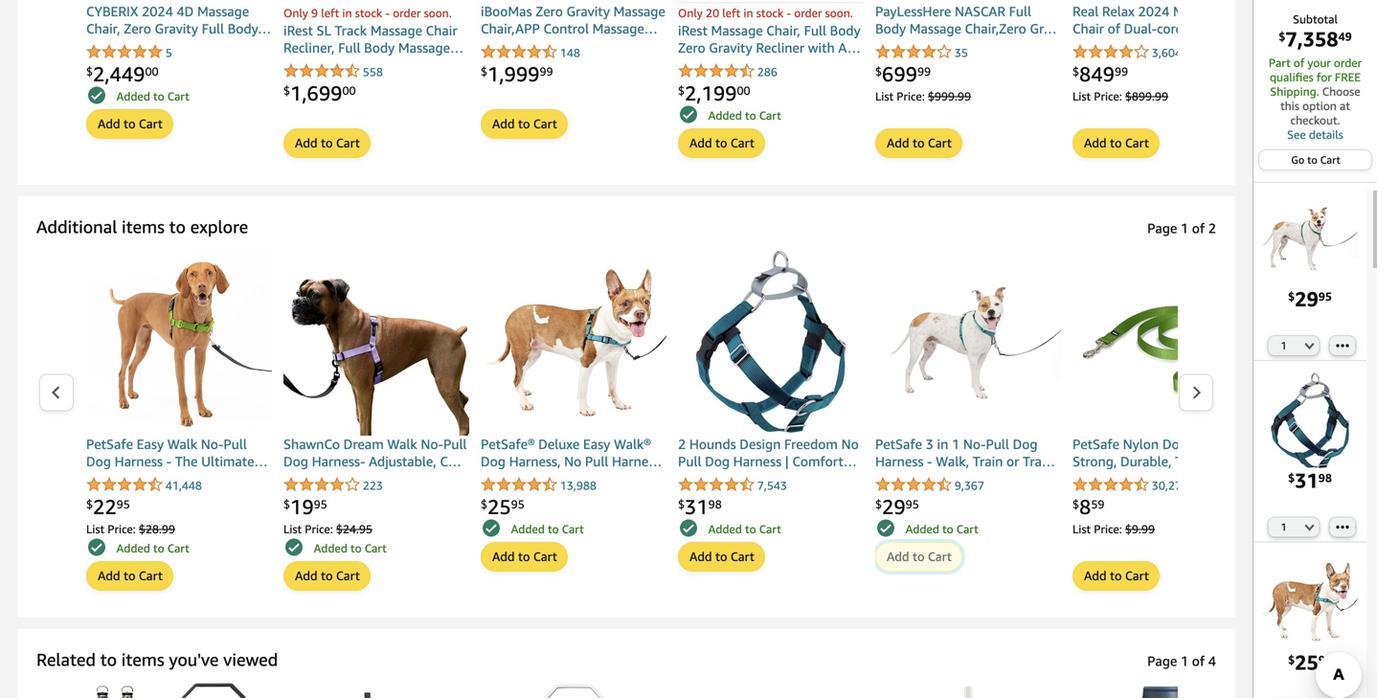 Task type: locate. For each thing, give the bounding box(es) containing it.
full inside only 9 left in stock - order soon. irest sl track massage chair recliner, full body massage…
[[338, 40, 361, 56]]

2 dropdown image from the top
[[1305, 524, 1315, 531]]

nylon
[[1123, 436, 1159, 452]]

massage inside iboomas zero gravity massage chair,app control massage…
[[614, 3, 666, 19]]

added to cart down '9,367' link
[[906, 522, 979, 536]]

chair, down cyberix at left
[[86, 21, 120, 37]]

1 dropdown image from the top
[[1305, 342, 1315, 349]]

1 horizontal spatial 31
[[1295, 469, 1319, 492]]

f…
[[1237, 21, 1256, 37]]

8
[[1080, 495, 1091, 519]]

add for iboomas zero gravity massage chair,app control massage…
[[492, 116, 515, 131]]

0 horizontal spatial chair
[[426, 23, 457, 38]]

massage up s
[[1173, 3, 1225, 19]]

add to cart submit down alert image on the bottom of the page
[[482, 543, 567, 571]]

2024 inside real relax 2024 massage chair of dual-core s track, f…
[[1139, 3, 1170, 19]]

0 horizontal spatial walk
[[167, 436, 197, 452]]

order inside only 9 left in stock - order soon. irest sl track massage chair recliner, full body massage…
[[393, 6, 421, 20]]

body up the 558
[[364, 40, 395, 56]]

list containing 2,449
[[75, 0, 1378, 166]]

1 horizontal spatial chair
[[1073, 21, 1104, 37]]

iboomas zero gravity massage chair,app control massage chair full body with back and calf heating,electric leg extension,sl t image
[[481, 0, 667, 3]]

add down list price: $24.95
[[295, 568, 318, 583]]

2 horizontal spatial order
[[1334, 56, 1362, 69]]

1 vertical spatial gravity
[[155, 21, 198, 37]]

0 horizontal spatial soon.
[[424, 6, 452, 20]]

stock inside only 9 left in stock - order soon. irest sl track massage chair recliner, full body massage…
[[355, 6, 382, 20]]

$ down 35 link
[[876, 65, 882, 78]]

added down $ 2,199 00
[[709, 109, 742, 122]]

1 horizontal spatial walk
[[387, 436, 417, 452]]

walk for 19
[[387, 436, 417, 452]]

2 vertical spatial zero
[[678, 40, 706, 56]]

1 99 from the left
[[540, 65, 553, 78]]

alert image down '9,367' link
[[877, 520, 895, 537]]

add to cart down '9,367' link
[[887, 549, 952, 564]]

dog inside petsafe easy walk no-pull dog harness - the ultimate…
[[86, 454, 111, 470]]

0 horizontal spatial $ 25 95
[[481, 495, 525, 519]]

0 horizontal spatial harness
[[115, 454, 163, 470]]

1 horizontal spatial easy
[[583, 436, 611, 452]]

price: down 59
[[1094, 522, 1122, 536]]

0 horizontal spatial no
[[564, 454, 582, 470]]

petsafe easy walk no-pull dog harness - the ultimate harness to help stop pulling - take control & teach better leash manners image
[[86, 250, 272, 436]]

full left body…
[[202, 21, 224, 37]]

gravity
[[567, 3, 610, 19], [155, 21, 198, 37], [709, 40, 753, 56]]

add to cart down list price: $28.99
[[98, 568, 163, 583]]

added to cart down $24.95
[[314, 542, 387, 555]]

add down alert image on the bottom of the page
[[492, 549, 515, 564]]

0 vertical spatial $ 31 98
[[1289, 469, 1332, 492]]

25 up alert image on the bottom of the page
[[488, 495, 511, 519]]

petsafe up 41,448 link
[[86, 436, 133, 452]]

body inside paylesshere nascar full body massage chair,zero gr…
[[876, 21, 906, 37]]

petsafe left 3
[[876, 436, 923, 452]]

chair down the real
[[1073, 21, 1104, 37]]

0 horizontal spatial 00
[[145, 65, 159, 78]]

1 horizontal spatial soon.
[[825, 6, 853, 20]]

added right alert image on the bottom of the page
[[511, 522, 545, 536]]

harness up 41,448 link
[[115, 454, 163, 470]]

choose this option at checkout. see details
[[1281, 85, 1361, 141]]

pull inside petsafe easy walk no-pull dog harness - the ultimate…
[[224, 436, 247, 452]]

petsafe 3 in 1 no-pull dog harness - walk, train or travel - helps prevent pets from pulling on walks - seatbelt loop doubles image
[[876, 250, 1061, 436]]

2 horizontal spatial harness
[[876, 454, 924, 470]]

add to cart for iboomas zero gravity massage chair,app control massage…
[[492, 116, 557, 131]]

dropdown image
[[1305, 342, 1315, 349], [1305, 524, 1315, 531]]

cart
[[167, 89, 189, 103], [759, 109, 781, 122], [139, 116, 163, 131], [533, 116, 557, 131], [336, 135, 360, 150], [731, 135, 755, 150], [928, 135, 952, 150], [1125, 135, 1149, 150], [1321, 154, 1341, 166], [562, 522, 584, 536], [759, 522, 781, 536], [957, 522, 979, 536], [167, 542, 189, 555], [365, 542, 387, 555], [533, 549, 557, 564], [731, 549, 755, 564], [928, 549, 952, 564], [139, 568, 163, 583], [336, 568, 360, 583], [1125, 568, 1149, 583]]

558
[[363, 65, 383, 78]]

add for real relax 2024 massage chair of dual-core s track, f…
[[1084, 135, 1107, 150]]

add down 7,543 link
[[690, 549, 712, 564]]

1 vertical spatial $ 31 98
[[678, 495, 722, 519]]

0 horizontal spatial 99
[[540, 65, 553, 78]]

at
[[1340, 99, 1351, 113]]

1 horizontal spatial only
[[678, 6, 703, 20]]

31 right traditional…
[[1295, 469, 1319, 492]]

soon. inside only 20 left in stock - order soon. irest massage chair, full body zero gravity recliner with a…
[[825, 6, 853, 20]]

1 horizontal spatial petsafe
[[876, 436, 923, 452]]

$ 2,449 00
[[86, 62, 159, 86]]

left inside only 20 left in stock - order soon. irest massage chair, full body zero gravity recliner with a…
[[723, 6, 741, 20]]

harness inside petsafe 3 in 1 no-pull dog harness - walk, train or tra…
[[876, 454, 924, 470]]

00 for 2,199
[[737, 84, 751, 97]]

95 up list price: $28.99
[[117, 498, 130, 511]]

items
[[122, 216, 165, 237], [121, 649, 164, 670]]

49
[[1339, 30, 1352, 43]]

00 inside $ 1,699 00
[[342, 84, 356, 97]]

35 link
[[876, 44, 968, 61]]

1 soon. from the left
[[424, 6, 452, 20]]

1 easy from the left
[[137, 436, 164, 452]]

0 horizontal spatial only
[[284, 6, 308, 20]]

5 link
[[86, 44, 172, 61]]

1 horizontal spatial harness
[[733, 454, 782, 470]]

rcvlauf 30 oz tumbler with handle flip straw leak proof tumbler 30 oz insulated coffee mug with handle 30 oz tie dye tumbler image
[[86, 683, 272, 698]]

left inside only 9 left in stock - order soon. irest sl track massage chair recliner, full body massage…
[[321, 6, 339, 20]]

$ left 59
[[1073, 498, 1080, 511]]

1 horizontal spatial 2024
[[1139, 3, 1170, 19]]

0 vertical spatial no
[[842, 436, 859, 452]]

$ inside $ 8 59
[[1073, 498, 1080, 511]]

only inside only 20 left in stock - order soon. irest massage chair, full body zero gravity recliner with a…
[[678, 6, 703, 20]]

price:
[[897, 89, 925, 103], [1094, 89, 1122, 103], [108, 522, 136, 536], [305, 522, 333, 536], [1094, 522, 1122, 536]]

stock up track
[[355, 6, 382, 20]]

2 vertical spatial gravity
[[709, 40, 753, 56]]

stock for 2,199
[[756, 6, 784, 20]]

0 vertical spatial zero
[[536, 3, 563, 19]]

stock
[[355, 6, 382, 20], [756, 6, 784, 20]]

only inside only 9 left in stock - order soon. irest sl track massage chair recliner, full body massage…
[[284, 6, 308, 20]]

list for 849
[[1073, 89, 1091, 103]]

add to cart submit down list price: $28.99
[[87, 562, 172, 590]]

1 horizontal spatial zero
[[536, 3, 563, 19]]

zero inside only 20 left in stock - order soon. irest massage chair, full body zero gravity recliner with a…
[[678, 40, 706, 56]]

body inside only 9 left in stock - order soon. irest sl track massage chair recliner, full body massage…
[[364, 40, 395, 56]]

95 down petsafe 3 in 1 no-pull dog harness - walk, train or travel - helps prevent pets from pulling on walks - seatbelt loop doubles as quick access handle - reflective accents - medium, teal image
[[1319, 290, 1332, 303]]

$
[[1279, 30, 1286, 43], [86, 65, 93, 78], [481, 65, 488, 78], [876, 65, 882, 78], [1073, 65, 1080, 78], [284, 84, 290, 97], [678, 84, 685, 97], [1289, 290, 1295, 303], [1289, 471, 1295, 485], [86, 498, 93, 511], [284, 498, 290, 511], [481, 498, 488, 511], [678, 498, 685, 511], [876, 498, 882, 511], [1073, 498, 1080, 511], [1289, 653, 1295, 667]]

a…
[[839, 40, 861, 56]]

order inside only 20 left in stock - order soon. irest massage chair, full body zero gravity recliner with a…
[[794, 6, 822, 20]]

add to cart submit for paylesshere nascar full body massage chair,zero gr…
[[877, 129, 962, 157]]

0 horizontal spatial 29
[[882, 495, 906, 519]]

price: for 849
[[1094, 89, 1122, 103]]

35
[[955, 46, 968, 59]]

2 horizontal spatial body
[[876, 21, 906, 37]]

99 inside "$ 849 99"
[[1115, 65, 1128, 78]]

massage down 20
[[711, 23, 763, 38]]

2024
[[142, 3, 173, 19], [1139, 3, 1170, 19]]

added to cart down 13,988 link
[[511, 522, 584, 536]]

$ 25 95
[[481, 495, 525, 519], [1289, 650, 1332, 674]]

$ down 148 link
[[481, 65, 488, 78]]

dropdown image up petsafe&reg; deluxe easy walk&reg; dog harness, no pull harness, stop pulling, great for walking and training, comfortable padding, for medium dogs- ocean, medium 'image'
[[1305, 524, 1315, 531]]

0 vertical spatial gravity
[[567, 3, 610, 19]]

0 horizontal spatial body
[[364, 40, 395, 56]]

1 vertical spatial massage…
[[398, 40, 464, 56]]

0 horizontal spatial no-
[[201, 436, 224, 452]]

2 only from the left
[[678, 6, 703, 20]]

body down paylesshere
[[876, 21, 906, 37]]

dog inside petsafe® deluxe easy walk® dog harness, no pull harne…
[[481, 454, 506, 470]]

add to cart down list price: $24.95
[[295, 568, 360, 583]]

1 inside petsafe 3 in 1 no-pull dog harness - walk, train or tra…
[[952, 436, 960, 452]]

add to cart submit down $ 2,449 00
[[87, 110, 172, 138]]

go to cart
[[1292, 154, 1341, 166]]

- inside petsafe easy walk no-pull dog harness - the ultimate…
[[166, 454, 172, 470]]

2 irest from the left
[[678, 23, 708, 38]]

stock for 1,699
[[355, 6, 382, 20]]

2,199
[[685, 81, 737, 105]]

add for petsafe nylon dog leash - strong, durable, traditional…
[[1084, 568, 1107, 583]]

1,999
[[488, 62, 540, 86]]

order up with
[[794, 6, 822, 20]]

irest
[[284, 23, 313, 38], [678, 23, 708, 38]]

3 harness from the left
[[876, 454, 924, 470]]

add to cart for cyberix 2024 4d massage chair, zero gravity full body…
[[98, 116, 163, 131]]

25
[[488, 495, 511, 519], [1295, 650, 1319, 674]]

0 vertical spatial list
[[75, 0, 1378, 166]]

0 vertical spatial massage…
[[593, 21, 658, 37]]

walk inside petsafe easy walk no-pull dog harness - the ultimate…
[[167, 436, 197, 452]]

massage right track
[[371, 23, 422, 38]]

full
[[1009, 3, 1032, 19], [202, 21, 224, 37], [804, 23, 827, 38], [338, 40, 361, 56]]

petsafe inside petsafe easy walk no-pull dog harness - the ultimate…
[[86, 436, 133, 452]]

massage… inside only 9 left in stock - order soon. irest sl track massage chair recliner, full body massage…
[[398, 40, 464, 56]]

2 vertical spatial list
[[75, 683, 1378, 698]]

1 horizontal spatial left
[[723, 6, 741, 20]]

1 harness from the left
[[115, 454, 163, 470]]

29 inside list
[[882, 495, 906, 519]]

nascar
[[955, 3, 1006, 19]]

chair,app
[[481, 21, 540, 37]]

chair inside real relax 2024 massage chair of dual-core s track, f…
[[1073, 21, 1104, 37]]

1 petsafe from the left
[[86, 436, 133, 452]]

stanley classic trigger-action travel mug | 16 oz image
[[1073, 683, 1259, 698]]

add to cart submit for petsafe® deluxe easy walk® dog harness, no pull harne…
[[482, 543, 567, 571]]

strong,
[[1073, 454, 1117, 470]]

simpleasy 30 oz tumbler with flip straw - vacuum insulated stainless steel water bottle for home, office or car - reusable cu image
[[876, 683, 1061, 698]]

0 horizontal spatial left
[[321, 6, 339, 20]]

dog inside shawnco dream walk no-pull dog harness- adjustable, c…
[[284, 454, 308, 470]]

irest inside only 9 left in stock - order soon. irest sl track massage chair recliner, full body massage…
[[284, 23, 313, 38]]

add for 2 hounds design freedom no pull dog harness | comfort…
[[690, 549, 712, 564]]

add to cart submit down 7,543 link
[[679, 543, 764, 571]]

paylesshere nascar full body massage chair,zero gravity electric shiatsu massage chair recliner with heat therapy foot roller image
[[876, 0, 1061, 3]]

easy up 41,448 link
[[137, 436, 164, 452]]

0 horizontal spatial 2024
[[142, 3, 173, 19]]

zero inside cyberix 2024 4d massage chair, zero gravity full body…
[[124, 21, 151, 37]]

1 page from the top
[[1148, 220, 1178, 236]]

massage up body…
[[197, 3, 249, 19]]

gravity inside only 20 left in stock - order soon. irest massage chair, full body zero gravity recliner with a…
[[709, 40, 753, 56]]

pull up 13,988
[[585, 454, 609, 470]]

in up track
[[342, 6, 352, 20]]

0 vertical spatial 29
[[1295, 287, 1319, 311]]

2024 down "real relax 2024 massage chair of dual-core s track, full body massage recliner of zero gravity with app control, black and gr" image
[[1139, 3, 1170, 19]]

2 easy from the left
[[583, 436, 611, 452]]

2 petsafe from the left
[[876, 436, 923, 452]]

$ down 2 hounds design freedom no pull dog harness | comfortable control for easy walking | adjustable dog harness | small, medium &amp; large dogs | made in usa | solid colors | 1&quot; lg teal image
[[1289, 471, 1295, 485]]

easy inside petsafe® deluxe easy walk® dog harness, no pull harne…
[[583, 436, 611, 452]]

petsafe inside petsafe nylon dog leash - strong, durable, traditional…
[[1073, 436, 1120, 452]]

order inside part of your order qualifies for free shipping.
[[1334, 56, 1362, 69]]

1 horizontal spatial no-
[[421, 436, 444, 452]]

0 vertical spatial 31
[[1295, 469, 1319, 492]]

only
[[284, 6, 308, 20], [678, 6, 703, 20]]

- inside only 20 left in stock - order soon. irest massage chair, full body zero gravity recliner with a…
[[787, 6, 791, 20]]

list price: $28.99
[[86, 522, 175, 536]]

add for petsafe® deluxe easy walk® dog harness, no pull harne…
[[492, 549, 515, 564]]

1 horizontal spatial order
[[794, 6, 822, 20]]

harness for 29
[[876, 454, 924, 470]]

2 99 from the left
[[918, 65, 931, 78]]

left right '9'
[[321, 6, 339, 20]]

add for paylesshere nascar full body massage chair,zero gr…
[[887, 135, 910, 150]]

list for 8
[[1073, 522, 1091, 536]]

1 vertical spatial dropdown image
[[1305, 524, 1315, 531]]

2 soon. from the left
[[825, 6, 853, 20]]

harness-
[[312, 454, 365, 470]]

1 horizontal spatial 00
[[342, 84, 356, 97]]

petsafe easy walk no-pull dog harness - the ultimate… link
[[86, 436, 272, 474]]

gravity down 4d
[[155, 21, 198, 37]]

order up free
[[1334, 56, 1362, 69]]

to
[[153, 89, 164, 103], [745, 109, 756, 122], [124, 116, 136, 131], [518, 116, 530, 131], [321, 135, 333, 150], [716, 135, 728, 150], [913, 135, 925, 150], [1110, 135, 1122, 150], [1308, 154, 1318, 166], [169, 216, 186, 237], [548, 522, 559, 536], [745, 522, 756, 536], [943, 522, 954, 536], [153, 542, 164, 555], [351, 542, 362, 555], [518, 549, 530, 564], [716, 549, 728, 564], [913, 549, 925, 564], [124, 568, 136, 583], [321, 568, 333, 583], [1110, 568, 1122, 583], [100, 649, 117, 670]]

add down the list price: $899.99
[[1084, 135, 1107, 150]]

4d
[[177, 3, 194, 19]]

1 stock from the left
[[355, 6, 382, 20]]

00 inside $ 2,199 00
[[737, 84, 751, 97]]

dream
[[344, 436, 384, 452]]

recliner,
[[284, 40, 335, 56]]

0 horizontal spatial 31
[[685, 495, 709, 519]]

hounds
[[690, 436, 736, 452]]

petsafe®
[[481, 436, 535, 452]]

add to cart submit for 2 hounds design freedom no pull dog harness | comfort…
[[679, 543, 764, 571]]

add down the 1,699
[[295, 135, 318, 150]]

00 down 5 link
[[145, 65, 159, 78]]

irest down 20
[[678, 23, 708, 38]]

chair,
[[86, 21, 120, 37], [767, 23, 801, 38]]

dual-
[[1124, 21, 1157, 37]]

1 vertical spatial page
[[1148, 653, 1178, 669]]

added down '9,367' link
[[906, 522, 940, 536]]

dog up 22
[[86, 454, 111, 470]]

0 horizontal spatial 2
[[678, 436, 686, 452]]

7,543 link
[[678, 477, 787, 494]]

add to cart down the list price: $899.99
[[1084, 135, 1149, 150]]

dog
[[1013, 436, 1038, 452], [1163, 436, 1188, 452], [86, 454, 111, 470], [284, 454, 308, 470], [481, 454, 506, 470], [705, 454, 730, 470]]

1 horizontal spatial stock
[[756, 6, 784, 20]]

1 list from the top
[[75, 0, 1378, 166]]

list down "849"
[[1073, 89, 1091, 103]]

soon. inside only 9 left in stock - order soon. irest sl track massage chair recliner, full body massage…
[[424, 6, 452, 20]]

list
[[75, 0, 1378, 166], [75, 250, 1259, 599], [75, 683, 1378, 698]]

2 stock from the left
[[756, 6, 784, 20]]

added to cart down 7,543 link
[[709, 522, 781, 536]]

$ up list price: $24.95
[[284, 498, 290, 511]]

22
[[93, 495, 117, 519]]

alert image for shawnco dream walk no-pull dog harness- adjustable, c…
[[285, 539, 303, 556]]

1 vertical spatial $ 29 95
[[876, 495, 919, 519]]

1 only from the left
[[284, 6, 308, 20]]

pull
[[224, 436, 247, 452], [444, 436, 467, 452], [986, 436, 1010, 452], [585, 454, 609, 470], [678, 454, 702, 470]]

petsafe nylon dog leash - strong, durable, traditional…
[[1073, 436, 1254, 470]]

$ down 5 link
[[86, 65, 93, 78]]

add to cart submit for shawnco dream walk no-pull dog harness- adjustable, c…
[[285, 562, 370, 590]]

harness
[[115, 454, 163, 470], [733, 454, 782, 470], [876, 454, 924, 470]]

$ inside $ 2,199 00
[[678, 84, 685, 97]]

body up a…
[[830, 23, 861, 38]]

full down track
[[338, 40, 361, 56]]

added to cart down $ 2,449 00
[[117, 89, 189, 103]]

only for 1,699
[[284, 6, 308, 20]]

pull inside petsafe 3 in 1 no-pull dog harness - walk, train or tra…
[[986, 436, 1010, 452]]

add down "list price: $9.99" at the bottom
[[1084, 568, 1107, 583]]

added to cart for cyberix 2024 4d massage chair, zero gravity full body…
[[117, 89, 189, 103]]

0 horizontal spatial 25
[[488, 495, 511, 519]]

s
[[1187, 21, 1194, 37]]

petsafe® deluxe easy walk® dog harness, no pull harness, stop pulling, great for walking and training, comfortable padding, f image
[[481, 250, 667, 436]]

add for petsafe easy walk no-pull dog harness - the ultimate…
[[98, 568, 120, 583]]

petsafe&reg; deluxe easy walk&reg; dog harness, no pull harness, stop pulling, great for walking and training, comfortable padding, for medium dogs- ocean, medium image
[[1262, 554, 1359, 650]]

1 vertical spatial 29
[[882, 495, 906, 519]]

$999.99
[[928, 89, 971, 103]]

0 horizontal spatial irest
[[284, 23, 313, 38]]

1 left from the left
[[321, 6, 339, 20]]

99 inside $ 699 99
[[918, 65, 931, 78]]

stanley iceflow stainless steel tumbler with straw, vacuum insulated water bottle for home, office or car, reusable cup with image
[[481, 683, 667, 698]]

stock down irest massage chair, full body zero gravity recliner with ai voice control, sl track, bluetooth, yoga stretching, foot roller 'image'
[[756, 6, 784, 20]]

2 horizontal spatial 00
[[737, 84, 751, 97]]

2 left from the left
[[723, 6, 741, 20]]

gravity inside cyberix 2024 4d massage chair, zero gravity full body…
[[155, 21, 198, 37]]

chair, inside only 20 left in stock - order soon. irest massage chair, full body zero gravity recliner with a…
[[767, 23, 801, 38]]

harness for 31
[[733, 454, 782, 470]]

deluxe
[[539, 436, 580, 452]]

walk inside shawnco dream walk no-pull dog harness- adjustable, c…
[[387, 436, 417, 452]]

soon. for 2,199
[[825, 6, 853, 20]]

iboomas zero gravity massage chair,app control massage… link
[[481, 3, 667, 41]]

1 vertical spatial list
[[75, 250, 1259, 599]]

2 hounds design freedom no pull dog harness | comfort… link
[[678, 436, 864, 474]]

no- inside petsafe easy walk no-pull dog harness - the ultimate…
[[201, 436, 224, 452]]

1 horizontal spatial massage…
[[593, 21, 658, 37]]

99 down 148 link
[[540, 65, 553, 78]]

1 horizontal spatial no
[[842, 436, 859, 452]]

1 horizontal spatial gravity
[[567, 3, 610, 19]]

00 inside $ 2,449 00
[[145, 65, 159, 78]]

walk up adjustable,
[[387, 436, 417, 452]]

chair, up recliner
[[767, 23, 801, 38]]

2 harness from the left
[[733, 454, 782, 470]]

3 no- from the left
[[964, 436, 986, 452]]

add to cart submit for cyberix 2024 4d massage chair, zero gravity full body…
[[87, 110, 172, 138]]

1 horizontal spatial $ 25 95
[[1289, 650, 1332, 674]]

control
[[544, 21, 589, 37]]

2 horizontal spatial zero
[[678, 40, 706, 56]]

chair, inside cyberix 2024 4d massage chair, zero gravity full body…
[[86, 21, 120, 37]]

add to cart submit down $ 1,699 00
[[285, 129, 370, 157]]

$ up part
[[1279, 30, 1286, 43]]

massage… inside iboomas zero gravity massage chair,app control massage…
[[593, 21, 658, 37]]

next image
[[1192, 386, 1202, 400]]

Add to Cart submit
[[87, 110, 172, 138], [482, 110, 567, 138], [285, 129, 370, 157], [679, 129, 764, 157], [877, 129, 962, 157], [1074, 129, 1159, 157], [482, 543, 567, 571], [679, 543, 764, 571], [87, 562, 172, 590], [285, 562, 370, 590], [1074, 562, 1159, 590]]

related
[[36, 649, 96, 670]]

zero inside iboomas zero gravity massage chair,app control massage…
[[536, 3, 563, 19]]

explore
[[190, 216, 248, 237]]

chair
[[1073, 21, 1104, 37], [426, 23, 457, 38]]

1 no- from the left
[[201, 436, 224, 452]]

- inside petsafe 3 in 1 no-pull dog harness - walk, train or tra…
[[927, 454, 933, 470]]

98 down 7,543 link
[[709, 498, 722, 511]]

pull inside shawnco dream walk no-pull dog harness- adjustable, c…
[[444, 436, 467, 452]]

1 horizontal spatial $ 29 95
[[1289, 287, 1332, 311]]

1 horizontal spatial 25
[[1295, 650, 1319, 674]]

2 horizontal spatial in
[[937, 436, 949, 452]]

in right 3
[[937, 436, 949, 452]]

0 vertical spatial items
[[122, 216, 165, 237]]

2 page from the top
[[1148, 653, 1178, 669]]

13,988
[[560, 479, 597, 492]]

add to cart down $ 1,999 99
[[492, 116, 557, 131]]

95 down '9,367' link
[[906, 498, 919, 511]]

2 2024 from the left
[[1139, 3, 1170, 19]]

0 horizontal spatial gravity
[[155, 21, 198, 37]]

in
[[342, 6, 352, 20], [744, 6, 753, 20], [937, 436, 949, 452]]

add to cart submit for iboomas zero gravity massage chair,app control massage…
[[482, 110, 567, 138]]

go
[[1292, 154, 1305, 166]]

$ 29 95
[[1289, 287, 1332, 311], [876, 495, 919, 519]]

recliner
[[756, 40, 805, 56]]

29
[[1295, 287, 1319, 311], [882, 495, 906, 519]]

cyberix 2024 4d massage chair, zero gravity full body…
[[86, 3, 271, 37]]

1 walk from the left
[[167, 436, 197, 452]]

full inside paylesshere nascar full body massage chair,zero gr…
[[1009, 3, 1032, 19]]

items right additional
[[122, 216, 165, 237]]

2 horizontal spatial petsafe
[[1073, 436, 1120, 452]]

2 horizontal spatial no-
[[964, 436, 986, 452]]

alert image down list price: $24.95
[[285, 539, 303, 556]]

$ inside "$ 849 99"
[[1073, 65, 1080, 78]]

1 horizontal spatial irest
[[678, 23, 708, 38]]

add to cart down "list price: $9.99" at the bottom
[[1084, 568, 1149, 583]]

no inside petsafe® deluxe easy walk® dog harness, no pull harne…
[[564, 454, 582, 470]]

1 vertical spatial 98
[[709, 498, 722, 511]]

1 vertical spatial items
[[121, 649, 164, 670]]

alert image down 7,543 link
[[680, 520, 697, 537]]

irest inside only 20 left in stock - order soon. irest massage chair, full body zero gravity recliner with a…
[[678, 23, 708, 38]]

1 irest from the left
[[284, 23, 313, 38]]

95 down 223 link
[[314, 498, 327, 511]]

harness up '9,367' link
[[876, 454, 924, 470]]

easy inside petsafe easy walk no-pull dog harness - the ultimate…
[[137, 436, 164, 452]]

alert image for cyberix 2024 4d massage chair, zero gravity full body…
[[88, 87, 105, 104]]

1 horizontal spatial 2
[[1209, 220, 1217, 236]]

subtotal
[[1293, 12, 1338, 26]]

dog up or
[[1013, 436, 1038, 452]]

real relax 2024 massage chair of dual-core s track, full body massage recliner of zero gravity with app control, black and gr image
[[1073, 0, 1259, 3]]

no down the deluxe
[[564, 454, 582, 470]]

2 horizontal spatial 99
[[1115, 65, 1128, 78]]

0 horizontal spatial massage…
[[398, 40, 464, 56]]

$ inside $ 22 95
[[86, 498, 93, 511]]

699
[[882, 62, 918, 86]]

7,543
[[758, 479, 787, 492]]

added for shawnco dream walk no-pull dog harness- adjustable, c…
[[314, 542, 348, 555]]

00
[[145, 65, 159, 78], [342, 84, 356, 97], [737, 84, 751, 97]]

harness,
[[509, 454, 561, 470]]

1 vertical spatial no
[[564, 454, 582, 470]]

price: down $ 699 99 on the right top
[[897, 89, 925, 103]]

1 horizontal spatial chair,
[[767, 23, 801, 38]]

$ inside $ 1,999 99
[[481, 65, 488, 78]]

0 horizontal spatial in
[[342, 6, 352, 20]]

added to cart for petsafe 3 in 1 no-pull dog harness - walk, train or tra…
[[906, 522, 979, 536]]

your
[[1308, 56, 1331, 69]]

no- inside petsafe 3 in 1 no-pull dog harness - walk, train or tra…
[[964, 436, 986, 452]]

iboomas
[[481, 3, 532, 19]]

added down list price: $24.95
[[314, 542, 348, 555]]

- inside petsafe nylon dog leash - strong, durable, traditional…
[[1229, 436, 1235, 452]]

alert image down list price: $28.99
[[88, 539, 105, 556]]

price: down $ 22 95
[[108, 522, 136, 536]]

list down 699
[[876, 89, 894, 103]]

track,
[[1198, 21, 1233, 37]]

price: for 699
[[897, 89, 925, 103]]

1 horizontal spatial body
[[830, 23, 861, 38]]

irest for 1,699
[[284, 23, 313, 38]]

add to cart submit down "list price: $9.99" at the bottom
[[1074, 562, 1159, 590]]

train
[[973, 454, 1003, 470]]

3 99 from the left
[[1115, 65, 1128, 78]]

2 hounds design freedom no pull dog harness | comfort…
[[678, 436, 859, 470]]

2024 inside cyberix 2024 4d massage chair, zero gravity full body…
[[142, 3, 173, 19]]

in inside only 9 left in stock - order soon. irest sl track massage chair recliner, full body massage…
[[342, 6, 352, 20]]

price: for 8
[[1094, 522, 1122, 536]]

dropdown image up 2 hounds design freedom no pull dog harness | comfortable control for easy walking | adjustable dog harness | small, medium &amp; large dogs | made in usa | solid colors | 1&quot; lg teal image
[[1305, 342, 1315, 349]]

0 horizontal spatial $ 29 95
[[876, 495, 919, 519]]

list price: $999.99
[[876, 89, 971, 103]]

full inside cyberix 2024 4d massage chair, zero gravity full body…
[[202, 21, 224, 37]]

in inside only 20 left in stock - order soon. irest massage chair, full body zero gravity recliner with a…
[[744, 6, 753, 20]]

0 horizontal spatial order
[[393, 6, 421, 20]]

99 inside $ 1,999 99
[[540, 65, 553, 78]]

- inside only 9 left in stock - order soon. irest sl track massage chair recliner, full body massage…
[[385, 6, 390, 20]]

3 petsafe from the left
[[1073, 436, 1120, 452]]

0 vertical spatial $ 25 95
[[481, 495, 525, 519]]

body inside only 20 left in stock - order soon. irest massage chair, full body zero gravity recliner with a…
[[830, 23, 861, 38]]

0 horizontal spatial stock
[[355, 6, 382, 20]]

stock inside only 20 left in stock - order soon. irest massage chair, full body zero gravity recliner with a…
[[756, 6, 784, 20]]

2 list from the top
[[75, 250, 1259, 599]]

add to cart submit down $ 2,199 00
[[679, 129, 764, 157]]

0 vertical spatial dropdown image
[[1305, 342, 1315, 349]]

add to cart down $ 2,449 00
[[98, 116, 163, 131]]

harness inside 2 hounds design freedom no pull dog harness | comfort…
[[733, 454, 782, 470]]

add to cart for shawnco dream walk no-pull dog harness- adjustable, c…
[[295, 568, 360, 583]]

added down list price: $28.99
[[117, 542, 150, 555]]

$ 1,699 00
[[284, 81, 356, 105]]

2 walk from the left
[[387, 436, 417, 452]]

left for 2,199
[[723, 6, 741, 20]]

add to cart submit for petsafe easy walk no-pull dog harness - the ultimate…
[[87, 562, 172, 590]]

849
[[1080, 62, 1115, 86]]

add to cart down $ 1,699 00
[[295, 135, 360, 150]]

0 horizontal spatial chair,
[[86, 21, 120, 37]]

41,448
[[166, 479, 202, 492]]

no inside 2 hounds design freedom no pull dog harness | comfort…
[[842, 436, 859, 452]]

2 hounds design freedom no pull dog harness | comfortable control for easy walking | adjustable dog harness | small, medium & image
[[678, 250, 864, 436]]

00 for 2,449
[[145, 65, 159, 78]]

0 horizontal spatial easy
[[137, 436, 164, 452]]

1 horizontal spatial 99
[[918, 65, 931, 78]]

alert image
[[88, 87, 105, 104], [680, 106, 697, 123], [680, 520, 697, 537], [877, 520, 895, 537], [88, 539, 105, 556], [285, 539, 303, 556]]

1 2024 from the left
[[142, 3, 173, 19]]

1 vertical spatial zero
[[124, 21, 151, 37]]

alert image for 2 hounds design freedom no pull dog harness | comfort…
[[680, 520, 697, 537]]

4
[[1209, 653, 1217, 669]]

list containing 22
[[75, 250, 1259, 599]]

only left 20
[[678, 6, 703, 20]]

0 horizontal spatial zero
[[124, 21, 151, 37]]

added for cyberix 2024 4d massage chair, zero gravity full body…
[[117, 89, 150, 103]]

added for 2 hounds design freedom no pull dog harness | comfort…
[[709, 522, 742, 536]]

2 horizontal spatial gravity
[[709, 40, 753, 56]]

$ down '286' link
[[678, 84, 685, 97]]

no- inside shawnco dream walk no-pull dog harness- adjustable, c…
[[421, 436, 444, 452]]

0 vertical spatial page
[[1148, 220, 1178, 236]]

$28.99
[[139, 522, 175, 536]]

2 no- from the left
[[421, 436, 444, 452]]

no- up train
[[964, 436, 986, 452]]

added to cart down $28.99
[[117, 542, 189, 555]]

massage inside only 20 left in stock - order soon. irest massage chair, full body zero gravity recliner with a…
[[711, 23, 763, 38]]

left for 1,699
[[321, 6, 339, 20]]

41,448 link
[[86, 477, 202, 494]]



Task type: vqa. For each thing, say whether or not it's contained in the screenshot.
31 inside the "list"
yes



Task type: describe. For each thing, give the bounding box(es) containing it.
real relax 2024 massage chair of dual-core s track, f…
[[1073, 3, 1256, 37]]

traditional…
[[1176, 454, 1254, 470]]

1 vertical spatial $ 25 95
[[1289, 650, 1332, 674]]

tlinna 40oz stainless steel vacuum insulated tumbler with lid and straw for water, iced tea or coffee, smoothie and more (bla image
[[284, 683, 469, 698]]

of inside part of your order qualifies for free shipping.
[[1294, 56, 1305, 69]]

petsafe 3 in 1 no-pull dog harness - walk, train or travel - helps prevent pets from pulling on walks - seatbelt loop doubles as quick access handle - reflective accents - medium, teal image
[[1262, 191, 1359, 287]]

$ up alert image on the bottom of the page
[[481, 498, 488, 511]]

0 horizontal spatial 98
[[709, 498, 722, 511]]

add to cart for petsafe easy walk no-pull dog harness - the ultimate…
[[98, 568, 163, 583]]

track
[[335, 23, 367, 38]]

shawnco dream walk no-pull dog harness- adjustable, comfortable, easy to use pet halter to help stop pulling for small, mediu image
[[284, 250, 469, 436]]

99 for 699
[[918, 65, 931, 78]]

leash
[[1191, 436, 1226, 452]]

petsafe® deluxe easy walk® dog harness, no pull harne…
[[481, 436, 662, 470]]

add to cart for 2 hounds design freedom no pull dog harness | comfort…
[[690, 549, 755, 564]]

petsafe easy walk no-pull dog harness - the ultimate…
[[86, 436, 268, 470]]

petsafe nylon dog leash - strong, durable, traditional style leash with easy to use bolt snap - 1 in. x 6 ft., apple green image
[[1073, 250, 1259, 436]]

$ down '9,367' link
[[876, 498, 882, 511]]

1 vertical spatial 25
[[1295, 650, 1319, 674]]

dog inside petsafe nylon dog leash - strong, durable, traditional…
[[1163, 436, 1188, 452]]

of inside real relax 2024 massage chair of dual-core s track, f…
[[1108, 21, 1121, 37]]

petsafe 3 in 1 no-pull dog harness - walk, train or tra…
[[876, 436, 1056, 470]]

in inside petsafe 3 in 1 no-pull dog harness - walk, train or tra…
[[937, 436, 949, 452]]

c…
[[440, 454, 462, 470]]

petsafe inside petsafe 3 in 1 no-pull dog harness - walk, train or tra…
[[876, 436, 923, 452]]

$ 2,199 00
[[678, 81, 751, 105]]

order for 1,699
[[393, 6, 421, 20]]

price: for 22
[[108, 522, 136, 536]]

ultimate…
[[201, 454, 268, 470]]

real
[[1073, 3, 1099, 19]]

list for 22
[[86, 522, 105, 536]]

added to cart down $ 2,199 00
[[709, 109, 781, 122]]

page 1 of 4
[[1148, 653, 1217, 669]]

add to cart submit for petsafe nylon dog leash - strong, durable, traditional…
[[1074, 562, 1159, 590]]

7,358
[[1286, 27, 1339, 51]]

only 9 left in stock - order soon. irest sl track massage chair recliner, full body massage…
[[284, 6, 464, 56]]

$ down petsafe&reg; deluxe easy walk&reg; dog harness, no pull harness, stop pulling, great for walking and training, comfortable padding, for medium dogs- ocean, medium 'image'
[[1289, 653, 1295, 667]]

part of your order qualifies for free shipping.
[[1269, 56, 1362, 98]]

or
[[1007, 454, 1020, 470]]

pull inside petsafe® deluxe easy walk® dog harness, no pull harne…
[[585, 454, 609, 470]]

$899.99
[[1125, 89, 1169, 103]]

$ down petsafe 3 in 1 no-pull dog harness - walk, train or travel - helps prevent pets from pulling on walks - seatbelt loop doubles as quick access handle - reflective accents - medium, teal image
[[1289, 290, 1295, 303]]

in for 2,199
[[744, 6, 753, 20]]

paylesshere nascar full body massage chair,zero gr…
[[876, 3, 1057, 37]]

1 horizontal spatial 98
[[1319, 471, 1332, 485]]

freedom
[[785, 436, 838, 452]]

223
[[363, 479, 383, 492]]

alert image
[[483, 520, 500, 537]]

99 for 849
[[1115, 65, 1128, 78]]

shipping.
[[1271, 85, 1320, 98]]

walk,
[[936, 454, 969, 470]]

tra…
[[1023, 454, 1056, 470]]

add to cart down $ 2,199 00
[[690, 135, 755, 150]]

add to cart for real relax 2024 massage chair of dual-core s track, f…
[[1084, 135, 1149, 150]]

design
[[740, 436, 781, 452]]

order for 2,199
[[794, 6, 822, 20]]

petsafe® deluxe easy walk® dog harness, no pull harne… link
[[481, 436, 667, 474]]

part
[[1269, 56, 1291, 69]]

walk for 22
[[167, 436, 197, 452]]

alert image for petsafe 3 in 1 no-pull dog harness - walk, train or tra…
[[877, 520, 895, 537]]

95 inside "$ 19 95"
[[314, 498, 327, 511]]

286 link
[[678, 63, 778, 80]]

added to cart for petsafe® deluxe easy walk® dog harness, no pull harne…
[[511, 522, 584, 536]]

0 vertical spatial 25
[[488, 495, 511, 519]]

massage inside only 9 left in stock - order soon. irest sl track massage chair recliner, full body massage…
[[371, 23, 422, 38]]

0 vertical spatial $ 29 95
[[1289, 287, 1332, 311]]

irest for 2,199
[[678, 23, 708, 38]]

added for petsafe 3 in 1 no-pull dog harness - walk, train or tra…
[[906, 522, 940, 536]]

go to cart link
[[1260, 150, 1372, 170]]

durable,
[[1121, 454, 1172, 470]]

irest massage chair, full body zero gravity recliner with a… link
[[678, 22, 864, 60]]

see details link
[[1264, 127, 1368, 142]]

1 horizontal spatial 29
[[1295, 287, 1319, 311]]

$ inside $ 699 99
[[876, 65, 882, 78]]

add down '9,367' link
[[887, 549, 910, 564]]

$ 849 99
[[1073, 62, 1128, 86]]

gravity inside iboomas zero gravity massage chair,app control massage…
[[567, 3, 610, 19]]

$ 19 95
[[284, 495, 327, 519]]

walk®
[[614, 436, 651, 452]]

add to cart for petsafe nylon dog leash - strong, durable, traditional…
[[1084, 568, 1149, 583]]

30,277 link
[[1073, 477, 1189, 494]]

95 down petsafe&reg; deluxe easy walk&reg; dog harness, no pull harness, stop pulling, great for walking and training, comfortable padding, for medium dogs- ocean, medium 'image'
[[1319, 653, 1332, 667]]

$ inside $ 2,449 00
[[86, 65, 93, 78]]

3 list from the top
[[75, 683, 1378, 698]]

|
[[785, 454, 789, 470]]

added to cart for 2 hounds design freedom no pull dog harness | comfort…
[[709, 522, 781, 536]]

add for shawnco dream walk no-pull dog harness- adjustable, c…
[[295, 568, 318, 583]]

gr…
[[1030, 21, 1057, 37]]

see
[[1288, 128, 1306, 141]]

3
[[926, 436, 934, 452]]

223 link
[[284, 477, 383, 494]]

dog inside 2 hounds design freedom no pull dog harness | comfort…
[[705, 454, 730, 470]]

shawnco
[[284, 436, 340, 452]]

$ inside subtotal $ 7,358 49
[[1279, 30, 1286, 43]]

$ inside "$ 19 95"
[[284, 498, 290, 511]]

added to cart for shawnco dream walk no-pull dog harness- adjustable, c…
[[314, 542, 387, 555]]

00 for 1,699
[[342, 84, 356, 97]]

the
[[175, 454, 198, 470]]

massage inside real relax 2024 massage chair of dual-core s track, f…
[[1173, 3, 1225, 19]]

added to cart for petsafe easy walk no-pull dog harness - the ultimate…
[[117, 542, 189, 555]]

30,277
[[1152, 479, 1189, 492]]

petsafe for 8
[[1073, 436, 1120, 452]]

no- for 19
[[421, 436, 444, 452]]

286
[[758, 65, 778, 78]]

$ 29 95 inside list
[[876, 495, 919, 519]]

0 vertical spatial 2
[[1209, 220, 1217, 236]]

alert image down 2,199
[[680, 106, 697, 123]]

real relax 2024 massage chair of dual-core s track, f… link
[[1073, 3, 1259, 41]]

details
[[1309, 128, 1344, 141]]

list price: $24.95
[[284, 522, 373, 536]]

added for petsafe® deluxe easy walk® dog harness, no pull harne…
[[511, 522, 545, 536]]

comfort…
[[793, 454, 857, 470]]

2 hounds design freedom no pull dog harness | comfortable control for easy walking | adjustable dog harness | small, medium &amp; large dogs | made in usa | solid colors | 1&quot; lg teal image
[[1262, 372, 1359, 469]]

alert image for petsafe easy walk no-pull dog harness - the ultimate…
[[88, 539, 105, 556]]

add to cart for paylesshere nascar full body massage chair,zero gr…
[[887, 135, 952, 150]]

$ 699 99
[[876, 62, 931, 86]]

for
[[1317, 70, 1332, 84]]

chair inside only 9 left in stock - order soon. irest sl track massage chair recliner, full body massage…
[[426, 23, 457, 38]]

this
[[1281, 99, 1300, 113]]

page for related to items you've viewed
[[1148, 653, 1178, 669]]

148
[[560, 46, 580, 59]]

no- for 22
[[201, 436, 224, 452]]

add for cyberix 2024 4d massage chair, zero gravity full body…
[[98, 116, 120, 131]]

list for 19
[[284, 522, 302, 536]]

add to cart submit for real relax 2024 massage chair of dual-core s track, f…
[[1074, 129, 1159, 157]]

0 horizontal spatial $ 31 98
[[678, 495, 722, 519]]

page 1 of 2
[[1148, 220, 1217, 236]]

pull inside 2 hounds design freedom no pull dog harness | comfort…
[[678, 454, 702, 470]]

1 vertical spatial 31
[[685, 495, 709, 519]]

20
[[706, 6, 720, 20]]

3,604 link
[[1073, 44, 1182, 61]]

1 horizontal spatial $ 31 98
[[1289, 469, 1332, 492]]

core
[[1157, 21, 1183, 37]]

massage inside paylesshere nascar full body massage chair,zero gr…
[[910, 21, 962, 37]]

dropdown image for 31
[[1305, 524, 1315, 531]]

13,988 link
[[481, 477, 597, 494]]

2 inside 2 hounds design freedom no pull dog harness | comfort…
[[678, 436, 686, 452]]

3,604
[[1152, 46, 1182, 59]]

95 inside $ 22 95
[[117, 498, 130, 511]]

full inside only 20 left in stock - order soon. irest massage chair, full body zero gravity recliner with a…
[[804, 23, 827, 38]]

in for 1,699
[[342, 6, 352, 20]]

list for 699
[[876, 89, 894, 103]]

add to cart for petsafe® deluxe easy walk® dog harness, no pull harne…
[[492, 549, 557, 564]]

price: for 19
[[305, 522, 333, 536]]

5
[[166, 46, 172, 59]]

9,367
[[955, 479, 985, 492]]

$ inside $ 1,699 00
[[284, 84, 290, 97]]

cyberix
[[86, 3, 138, 19]]

$ down 7,543 link
[[678, 498, 685, 511]]

petsafe 3 in 1 no-pull dog harness - walk, train or tra… link
[[876, 436, 1061, 474]]

$9.99
[[1125, 522, 1155, 536]]

only for 2,199
[[678, 6, 703, 20]]

iboomas zero gravity massage chair,app control massage…
[[481, 3, 666, 37]]

cyberix 2024 4d massage chair, zero gravity full body airbag massage,heating function,thai stretching recliner with longer sl image
[[86, 0, 272, 3]]

add down 2,199
[[690, 135, 712, 150]]

99 for 1,999
[[540, 65, 553, 78]]

59
[[1091, 498, 1105, 511]]

dropdown image for 29
[[1305, 342, 1315, 349]]

massage inside cyberix 2024 4d massage chair, zero gravity full body…
[[197, 3, 249, 19]]

harness inside petsafe easy walk no-pull dog harness - the ultimate…
[[115, 454, 163, 470]]

harne…
[[612, 454, 662, 470]]

qualifies
[[1270, 70, 1314, 84]]

$ 8 59
[[1073, 495, 1105, 519]]

irest massage chair, full body zero gravity recliner with ai voice control, sl track, bluetooth, yoga stretching, foot roller image
[[678, 0, 864, 3]]

paylesshere nascar full body massage chair,zero gr… link
[[876, 3, 1061, 41]]

95 down 13,988 link
[[511, 498, 525, 511]]

previous image
[[51, 386, 61, 400]]

dog inside petsafe 3 in 1 no-pull dog harness - walk, train or tra…
[[1013, 436, 1038, 452]]

soon. for 1,699
[[424, 6, 452, 20]]

subtotal $ 7,358 49
[[1279, 12, 1352, 51]]

with
[[808, 40, 835, 56]]

page for additional items to explore
[[1148, 220, 1178, 236]]

added for petsafe easy walk no-pull dog harness - the ultimate…
[[117, 542, 150, 555]]

petsafe for 22
[[86, 436, 133, 452]]

2,449
[[93, 62, 145, 86]]



